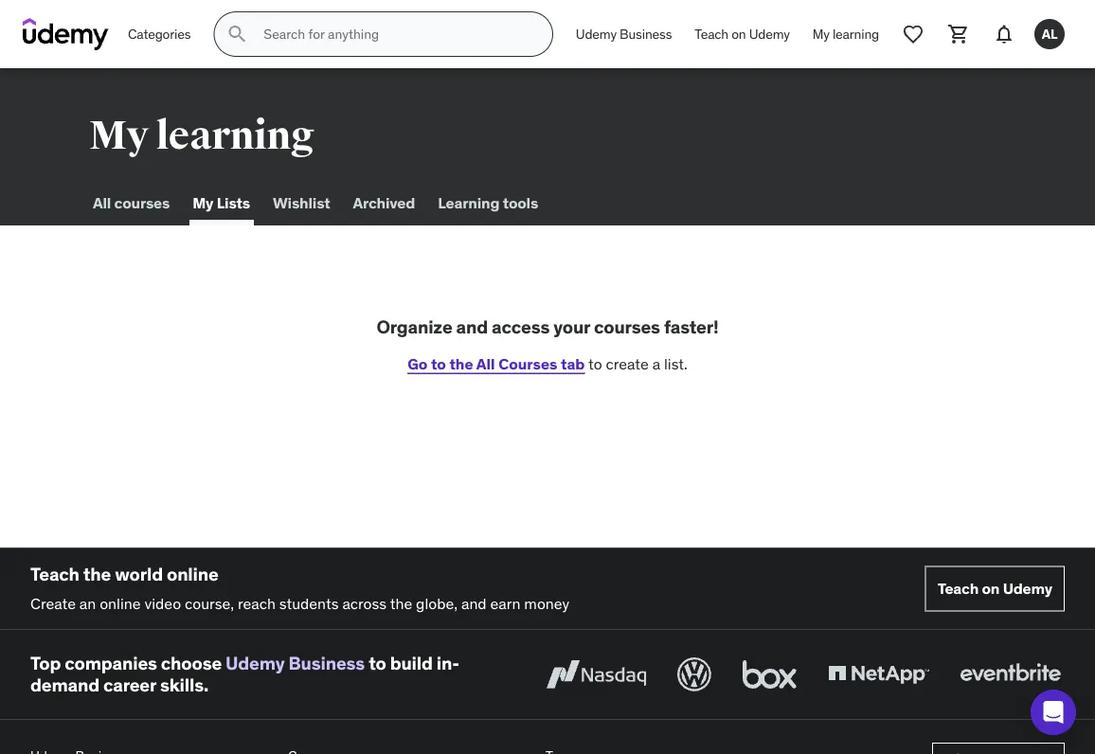 Task type: locate. For each thing, give the bounding box(es) containing it.
lists
[[217, 193, 250, 212]]

an
[[79, 594, 96, 613]]

my up all courses
[[89, 111, 149, 160]]

0 vertical spatial learning
[[833, 25, 880, 42]]

udemy business
[[576, 25, 672, 42]]

0 vertical spatial teach on udemy link
[[684, 11, 802, 57]]

faster!
[[664, 316, 719, 338]]

1 horizontal spatial my
[[193, 193, 214, 212]]

wishlist image
[[902, 23, 925, 46]]

to left build
[[369, 652, 386, 675]]

my left lists
[[193, 193, 214, 212]]

online right an
[[100, 594, 141, 613]]

courses up create
[[594, 316, 661, 338]]

my learning up my lists
[[89, 111, 314, 160]]

1 horizontal spatial the
[[390, 594, 413, 613]]

1 horizontal spatial courses
[[594, 316, 661, 338]]

and left earn
[[462, 594, 487, 613]]

demand
[[30, 674, 99, 697]]

to right tab
[[589, 354, 603, 373]]

Search for anything text field
[[260, 18, 530, 50]]

the up an
[[83, 563, 111, 586]]

volkswagen image
[[674, 654, 716, 696]]

0 horizontal spatial my learning
[[89, 111, 314, 160]]

on
[[732, 25, 747, 42], [983, 579, 1000, 599]]

udemy image
[[23, 18, 109, 50]]

0 vertical spatial udemy business link
[[565, 11, 684, 57]]

go
[[408, 354, 428, 373]]

1 vertical spatial online
[[100, 594, 141, 613]]

1 vertical spatial learning
[[156, 111, 314, 160]]

to right go
[[431, 354, 446, 373]]

1 vertical spatial on
[[983, 579, 1000, 599]]

0 horizontal spatial courses
[[114, 193, 170, 212]]

learning
[[438, 193, 500, 212]]

netapp image
[[825, 654, 934, 696]]

business
[[620, 25, 672, 42], [289, 652, 365, 675]]

teach on udemy link
[[684, 11, 802, 57], [926, 566, 1066, 612]]

0 horizontal spatial teach on udemy link
[[684, 11, 802, 57]]

0 vertical spatial all
[[93, 193, 111, 212]]

1 vertical spatial the
[[83, 563, 111, 586]]

online up course,
[[167, 563, 219, 586]]

tools
[[503, 193, 539, 212]]

online
[[167, 563, 219, 586], [100, 594, 141, 613]]

companies
[[65, 652, 157, 675]]

the right go
[[450, 354, 474, 373]]

my for my learning link
[[813, 25, 830, 42]]

and
[[457, 316, 488, 338], [462, 594, 487, 613]]

2 horizontal spatial to
[[589, 354, 603, 373]]

categories button
[[117, 11, 202, 57]]

organize and access your courses faster!
[[377, 316, 719, 338]]

my left wishlist 'image'
[[813, 25, 830, 42]]

0 horizontal spatial on
[[732, 25, 747, 42]]

learning
[[833, 25, 880, 42], [156, 111, 314, 160]]

all courses link
[[89, 180, 174, 226]]

my learning left wishlist 'image'
[[813, 25, 880, 42]]

courses left my lists
[[114, 193, 170, 212]]

2 horizontal spatial the
[[450, 354, 474, 373]]

0 horizontal spatial teach
[[30, 563, 79, 586]]

video
[[145, 594, 181, 613]]

the left globe,
[[390, 594, 413, 613]]

0 vertical spatial on
[[732, 25, 747, 42]]

0 horizontal spatial to
[[369, 652, 386, 675]]

earn
[[491, 594, 521, 613]]

my for my lists link
[[193, 193, 214, 212]]

and up go to the all courses tab link
[[457, 316, 488, 338]]

1 horizontal spatial teach on udemy
[[938, 579, 1053, 599]]

learning up lists
[[156, 111, 314, 160]]

top
[[30, 652, 61, 675]]

my learning
[[813, 25, 880, 42], [89, 111, 314, 160]]

your
[[554, 316, 590, 338]]

1 vertical spatial teach on udemy link
[[926, 566, 1066, 612]]

choose
[[161, 652, 222, 675]]

1 vertical spatial and
[[462, 594, 487, 613]]

go to the all courses tab link
[[408, 354, 585, 373]]

teach the world online create an online video course, reach students across the globe, and earn money
[[30, 563, 570, 613]]

to build in- demand career skills.
[[30, 652, 460, 697]]

1 horizontal spatial my learning
[[813, 25, 880, 42]]

wishlist
[[273, 193, 330, 212]]

learning left wishlist 'image'
[[833, 25, 880, 42]]

all
[[93, 193, 111, 212], [477, 354, 495, 373]]

0 horizontal spatial teach on udemy
[[695, 25, 790, 42]]

to
[[431, 354, 446, 373], [589, 354, 603, 373], [369, 652, 386, 675]]

box image
[[738, 654, 802, 696]]

0 vertical spatial my
[[813, 25, 830, 42]]

nasdaq image
[[542, 654, 651, 696]]

udemy
[[576, 25, 617, 42], [750, 25, 790, 42], [1004, 579, 1053, 599], [226, 652, 285, 675]]

students
[[279, 594, 339, 613]]

to inside the to build in- demand career skills.
[[369, 652, 386, 675]]

0 horizontal spatial all
[[93, 193, 111, 212]]

0 vertical spatial online
[[167, 563, 219, 586]]

1 horizontal spatial learning
[[833, 25, 880, 42]]

1 vertical spatial business
[[289, 652, 365, 675]]

0 horizontal spatial the
[[83, 563, 111, 586]]

learning tools
[[438, 193, 539, 212]]

teach inside teach the world online create an online video course, reach students across the globe, and earn money
[[30, 563, 79, 586]]

1 vertical spatial teach on udemy
[[938, 579, 1053, 599]]

teach on udemy
[[695, 25, 790, 42], [938, 579, 1053, 599]]

the
[[450, 354, 474, 373], [83, 563, 111, 586], [390, 594, 413, 613]]

1 vertical spatial udemy business link
[[226, 652, 365, 675]]

1 horizontal spatial business
[[620, 25, 672, 42]]

my
[[813, 25, 830, 42], [89, 111, 149, 160], [193, 193, 214, 212]]

teach
[[695, 25, 729, 42], [30, 563, 79, 586], [938, 579, 979, 599]]

top companies choose udemy business
[[30, 652, 365, 675]]

1 horizontal spatial udemy business link
[[565, 11, 684, 57]]

2 vertical spatial my
[[193, 193, 214, 212]]

build
[[390, 652, 433, 675]]

udemy business link
[[565, 11, 684, 57], [226, 652, 365, 675]]

al
[[1043, 25, 1058, 42]]

0 horizontal spatial learning
[[156, 111, 314, 160]]

0 horizontal spatial online
[[100, 594, 141, 613]]

0 horizontal spatial my
[[89, 111, 149, 160]]

1 vertical spatial all
[[477, 354, 495, 373]]

courses
[[114, 193, 170, 212], [594, 316, 661, 338]]

2 horizontal spatial my
[[813, 25, 830, 42]]



Task type: describe. For each thing, give the bounding box(es) containing it.
and inside teach the world online create an online video course, reach students across the globe, and earn money
[[462, 594, 487, 613]]

eventbrite image
[[956, 654, 1066, 696]]

2 vertical spatial the
[[390, 594, 413, 613]]

courses
[[499, 354, 558, 373]]

0 horizontal spatial udemy business link
[[226, 652, 365, 675]]

1 horizontal spatial online
[[167, 563, 219, 586]]

categories
[[128, 25, 191, 42]]

course,
[[185, 594, 234, 613]]

access
[[492, 316, 550, 338]]

0 horizontal spatial business
[[289, 652, 365, 675]]

my lists
[[193, 193, 250, 212]]

small image
[[949, 752, 968, 755]]

1 vertical spatial my
[[89, 111, 149, 160]]

create
[[606, 354, 649, 373]]

1 horizontal spatial all
[[477, 354, 495, 373]]

a
[[653, 354, 661, 373]]

list.
[[664, 354, 688, 373]]

1 horizontal spatial teach
[[695, 25, 729, 42]]

go to the all courses tab to create a list.
[[408, 354, 688, 373]]

in-
[[437, 652, 460, 675]]

1 vertical spatial courses
[[594, 316, 661, 338]]

al link
[[1028, 11, 1073, 57]]

archived
[[353, 193, 415, 212]]

0 vertical spatial teach on udemy
[[695, 25, 790, 42]]

organize
[[377, 316, 453, 338]]

across
[[343, 594, 387, 613]]

submit search image
[[226, 23, 249, 46]]

all courses
[[93, 193, 170, 212]]

skills.
[[160, 674, 209, 697]]

learning tools link
[[434, 180, 542, 226]]

my lists link
[[189, 180, 254, 226]]

globe,
[[416, 594, 458, 613]]

0 vertical spatial and
[[457, 316, 488, 338]]

0 vertical spatial the
[[450, 354, 474, 373]]

career
[[103, 674, 156, 697]]

tab
[[561, 354, 585, 373]]

1 horizontal spatial teach on udemy link
[[926, 566, 1066, 612]]

0 vertical spatial my learning
[[813, 25, 880, 42]]

wishlist link
[[269, 180, 334, 226]]

0 vertical spatial business
[[620, 25, 672, 42]]

notifications image
[[993, 23, 1016, 46]]

0 vertical spatial courses
[[114, 193, 170, 212]]

create
[[30, 594, 76, 613]]

2 horizontal spatial teach
[[938, 579, 979, 599]]

1 horizontal spatial to
[[431, 354, 446, 373]]

shopping cart with 0 items image
[[948, 23, 971, 46]]

1 horizontal spatial on
[[983, 579, 1000, 599]]

money
[[525, 594, 570, 613]]

world
[[115, 563, 163, 586]]

archived link
[[349, 180, 419, 226]]

my learning link
[[802, 11, 891, 57]]

reach
[[238, 594, 276, 613]]

1 vertical spatial my learning
[[89, 111, 314, 160]]



Task type: vqa. For each thing, say whether or not it's contained in the screenshot.
bottommost the
yes



